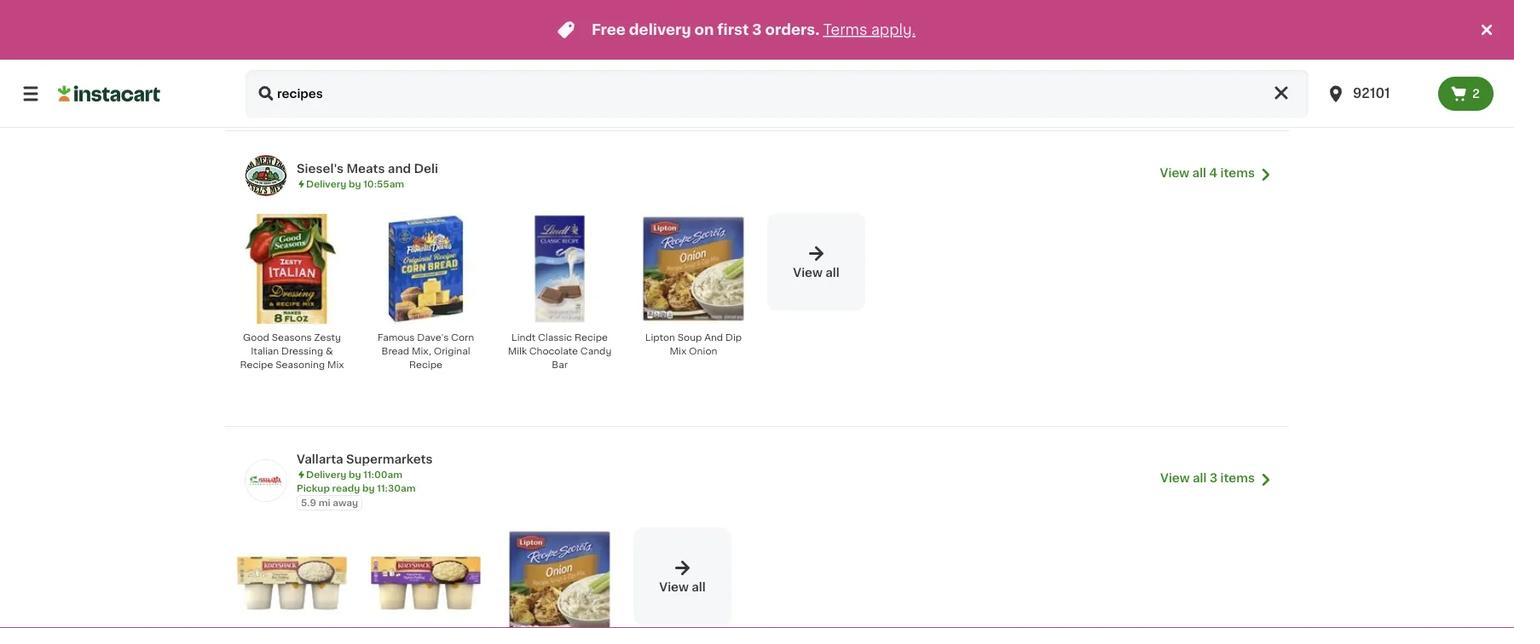 Task type: locate. For each thing, give the bounding box(es) containing it.
by for 11:00am
[[349, 470, 361, 480]]

mi
[[319, 498, 331, 508]]

mix,
[[412, 347, 431, 356]]

kitchen
[[381, 51, 417, 60], [1049, 51, 1085, 60]]

1 shack from the left
[[539, 37, 568, 46]]

seasons inside good seasons zesty italian dressing & recipe seasoning mix
[[272, 333, 312, 342]]

mix down on
[[703, 64, 720, 74]]

italian up meatballs
[[282, 51, 311, 60]]

1 horizontal spatial california
[[1060, 37, 1105, 46]]

0 horizontal spatial lipton soup and dip mix onion image
[[505, 529, 615, 629]]

pickup ready by 11:30am
[[297, 484, 416, 493]]

delivery
[[629, 23, 691, 37]]

1 vertical spatial &
[[326, 347, 333, 356]]

2
[[1473, 88, 1481, 100]]

recipe inside good seasons italian salad dressing & recipe mix
[[668, 64, 701, 74]]

kozy left terms
[[781, 37, 804, 46]]

original down corn
[[434, 347, 470, 356]]

instacart logo image
[[58, 84, 160, 104]]

0 horizontal spatial kozy
[[513, 37, 537, 46]]

shack for tapioca
[[807, 37, 836, 46]]

1 vertical spatial view all link
[[634, 528, 732, 626]]

1 horizontal spatial shack
[[807, 37, 836, 46]]

famous dave's corn bread mix, original recipe
[[378, 333, 474, 370]]

0 vertical spatial &
[[726, 51, 734, 60]]

frozen down 'margherita'
[[411, 78, 443, 87]]

kozy shack original recipe tapioca pudding button
[[768, 0, 888, 86]]

1 vertical spatial view all
[[660, 581, 706, 593]]

item carousel region
[[208, 206, 1290, 433], [208, 521, 1313, 629]]

2 vertical spatial mix
[[327, 360, 344, 370]]

kozy shack original recipe rice pudding image
[[237, 529, 347, 629]]

seasons for salad
[[673, 37, 713, 46]]

crispy
[[417, 64, 448, 74], [1055, 92, 1086, 101]]

0 vertical spatial 3
[[753, 23, 762, 37]]

0 horizontal spatial original
[[434, 347, 470, 356]]

kitchen left bbq
[[1049, 51, 1085, 60]]

kozy
[[513, 37, 537, 46], [781, 37, 804, 46]]

recipe inside bush's best steakhouse recipe grillin' beans
[[1242, 51, 1275, 60]]

& for mix
[[726, 51, 734, 60]]

1 horizontal spatial original
[[570, 37, 607, 46]]

mix
[[703, 64, 720, 74], [670, 347, 687, 356], [327, 360, 344, 370]]

mix down soup
[[670, 347, 687, 356]]

dave's
[[417, 333, 449, 342]]

sauce
[[962, 64, 991, 74]]

2 vertical spatial italian
[[251, 347, 279, 356]]

2 kozy from the left
[[781, 37, 804, 46]]

5.9
[[301, 498, 316, 508]]

0 horizontal spatial view all
[[660, 581, 706, 593]]

2 horizontal spatial mix
[[703, 64, 720, 74]]

0 horizontal spatial kitchen
[[381, 51, 417, 60]]

0 vertical spatial lipton soup and dip mix onion image
[[639, 214, 749, 324]]

shack inside kozy shack original recipe rice pudding
[[539, 37, 568, 46]]

delivery for delivery by 11:00am
[[306, 470, 346, 480]]

view all for topmost view all link
[[793, 266, 840, 278]]

0 horizontal spatial &
[[326, 347, 333, 356]]

crust inside california pizza kitchen margherita recipe crispy thin crust frozen pizza
[[383, 78, 409, 87]]

0 horizontal spatial mix
[[327, 360, 344, 370]]

kitchen left 'margherita'
[[381, 51, 417, 60]]

1 horizontal spatial seasons
[[673, 37, 713, 46]]

0 vertical spatial italian
[[715, 37, 744, 46]]

& down zesty
[[326, 347, 333, 356]]

pudding down free
[[570, 51, 609, 60]]

0 vertical spatial frozen
[[1087, 64, 1119, 74]]

0 horizontal spatial frozen
[[411, 78, 443, 87]]

view all link
[[768, 213, 866, 311], [634, 528, 732, 626]]

1 horizontal spatial view all
[[793, 266, 840, 278]]

siesel's meats and deli show all 4 items element
[[297, 160, 1160, 177]]

meats
[[347, 163, 385, 175]]

all
[[1193, 167, 1207, 179], [826, 266, 840, 278], [1193, 472, 1207, 484], [692, 581, 706, 593]]

1 vertical spatial crispy
[[1055, 92, 1086, 101]]

1 horizontal spatial dressing
[[682, 51, 724, 60]]

3 inside limited time offer region
[[753, 23, 762, 37]]

frozen inside california pizza kitchen bbq recipe chicken frozen pizza chicken pizza on a crispy thin crust
[[1087, 64, 1119, 74]]

1 horizontal spatial view all link
[[768, 213, 866, 311]]

delivery down vallarta
[[306, 470, 346, 480]]

1 vertical spatial item carousel region
[[208, 521, 1313, 629]]

frozen
[[1087, 64, 1119, 74], [411, 78, 443, 87]]

1 vertical spatial items
[[1221, 472, 1255, 484]]

1 vertical spatial mix
[[670, 347, 687, 356]]

seasons for italian
[[272, 333, 312, 342]]

1 delivery from the top
[[306, 179, 346, 189]]

1 horizontal spatial &
[[726, 51, 734, 60]]

mix down zesty
[[327, 360, 344, 370]]

recipes
[[921, 51, 960, 60]]

california pizza kitchen margherita recipe crispy thin crust frozen pizza button
[[366, 0, 486, 87]]

seasons up 'salad'
[[673, 37, 713, 46]]

beans
[[1231, 64, 1260, 74]]

0 vertical spatial items
[[1221, 167, 1255, 179]]

view
[[1160, 167, 1190, 179], [793, 266, 823, 278], [1161, 472, 1190, 484], [660, 581, 689, 593]]

1 kitchen from the left
[[381, 51, 417, 60]]

bush's best steakhouse recipe grillin' beans button
[[1169, 0, 1290, 86]]

thin down 'margherita'
[[450, 64, 470, 74]]

92101 button
[[1316, 70, 1439, 118]]

pizza up a
[[1121, 64, 1145, 74]]

2 horizontal spatial italian
[[715, 37, 744, 46]]

original left delivery
[[570, 37, 607, 46]]

california pizza kitchen margherita recipe crispy thin crust frozen pizza
[[381, 37, 471, 87]]

italian
[[715, 37, 744, 46], [282, 51, 311, 60], [251, 347, 279, 356]]

shack up rice
[[539, 37, 568, 46]]

1 vertical spatial good
[[243, 333, 269, 342]]

0 horizontal spatial italian
[[251, 347, 279, 356]]

&
[[726, 51, 734, 60], [326, 347, 333, 356]]

0 horizontal spatial view all link
[[634, 528, 732, 626]]

0 vertical spatial thin
[[450, 64, 470, 74]]

italian right on
[[715, 37, 744, 46]]

famous dave's corn bread mix, original recipe image
[[371, 214, 481, 324]]

best
[[1235, 37, 1257, 46]]

original inside kozy shack original recipe rice pudding
[[570, 37, 607, 46]]

1 vertical spatial crust
[[1110, 92, 1136, 101]]

2 california from the left
[[1060, 37, 1105, 46]]

2 horizontal spatial original
[[838, 37, 874, 46]]

good left zesty
[[243, 333, 269, 342]]

seasons inside good seasons italian salad dressing & recipe mix
[[673, 37, 713, 46]]

dip
[[726, 333, 742, 342]]

items for view all 3 items
[[1221, 472, 1255, 484]]

0 horizontal spatial 3
[[753, 23, 762, 37]]

1 california from the left
[[390, 37, 435, 46]]

0 vertical spatial dressing
[[682, 51, 724, 60]]

thin inside california pizza kitchen bbq recipe chicken frozen pizza chicken pizza on a crispy thin crust
[[1088, 92, 1108, 101]]

vallarta supermarkets show all 3 items element
[[297, 451, 1161, 468]]

1 vertical spatial delivery
[[306, 470, 346, 480]]

2 kitchen from the left
[[1049, 51, 1085, 60]]

original for rice
[[570, 37, 607, 46]]

0 vertical spatial good
[[644, 37, 670, 46]]

kozy for kozy shack original recipe tapioca pudding
[[781, 37, 804, 46]]

2 item carousel region from the top
[[208, 521, 1313, 629]]

3
[[753, 23, 762, 37], [1210, 472, 1218, 484]]

frozen down bbq
[[1087, 64, 1119, 74]]

1 vertical spatial 3
[[1210, 472, 1218, 484]]

1 items from the top
[[1221, 167, 1255, 179]]

by
[[349, 179, 361, 189], [349, 470, 361, 480], [362, 484, 375, 493]]

original inside kozy shack original recipe tapioca pudding
[[838, 37, 874, 46]]

lindt classic recipe milk chocolate candy bar image
[[505, 214, 615, 324]]

kozy inside kozy shack original recipe rice pudding
[[513, 37, 537, 46]]

candy
[[581, 347, 612, 356]]

good seasons zesty italian dressing & recipe seasoning mix button
[[232, 213, 352, 382]]

california up bbq
[[1060, 37, 1105, 46]]

0 vertical spatial view all
[[793, 266, 840, 278]]

dressing inside good seasons italian salad dressing & recipe mix
[[682, 51, 724, 60]]

2 items from the top
[[1221, 472, 1255, 484]]

kozy left free
[[513, 37, 537, 46]]

& inside good seasons zesty italian dressing & recipe seasoning mix
[[326, 347, 333, 356]]

family
[[969, 37, 1000, 46]]

original up tapioca
[[838, 37, 874, 46]]

kozy shack original recipe tapioca pudding image
[[371, 529, 481, 629]]

kozy inside kozy shack original recipe tapioca pudding
[[781, 37, 804, 46]]

1 horizontal spatial frozen
[[1087, 64, 1119, 74]]

1 horizontal spatial lipton soup and dip mix onion image
[[639, 214, 749, 324]]

classic
[[538, 333, 572, 342]]

1 vertical spatial by
[[349, 470, 361, 480]]

italian for abruzzese
[[282, 51, 311, 60]]

0 vertical spatial crispy
[[417, 64, 448, 74]]

2 shack from the left
[[807, 37, 836, 46]]

0 horizontal spatial california
[[390, 37, 435, 46]]

by down delivery by 11:00am
[[362, 484, 375, 493]]

california inside california pizza kitchen margherita recipe crispy thin crust frozen pizza
[[390, 37, 435, 46]]

1 horizontal spatial crispy
[[1055, 92, 1086, 101]]

lipton soup and dip mix onion button
[[634, 213, 754, 368]]

by up pickup ready by 11:30am
[[349, 470, 361, 480]]

shack up tapioca
[[807, 37, 836, 46]]

by down the meats
[[349, 179, 361, 189]]

good up 'salad'
[[644, 37, 670, 46]]

None search field
[[246, 70, 1309, 118]]

california
[[390, 37, 435, 46], [1060, 37, 1105, 46]]

pudding inside kozy shack original recipe tapioca pudding
[[808, 64, 847, 74]]

1 item carousel region from the top
[[208, 206, 1290, 433]]

pudding down tapioca
[[808, 64, 847, 74]]

california inside california pizza kitchen bbq recipe chicken frozen pizza chicken pizza on a crispy thin crust
[[1060, 37, 1105, 46]]

siesel's
[[297, 163, 344, 175]]

0 vertical spatial item carousel region
[[208, 206, 1290, 433]]

1 vertical spatial seasons
[[272, 333, 312, 342]]

2 delivery from the top
[[306, 470, 346, 480]]

thin down bbq
[[1088, 92, 1108, 101]]

1 horizontal spatial pudding
[[808, 64, 847, 74]]

zesty
[[314, 333, 341, 342]]

crispy inside california pizza kitchen margherita recipe crispy thin crust frozen pizza
[[417, 64, 448, 74]]

items
[[1221, 167, 1255, 179], [1221, 472, 1255, 484]]

0 horizontal spatial crispy
[[417, 64, 448, 74]]

mezzetta
[[923, 37, 967, 46]]

0 vertical spatial seasons
[[673, 37, 713, 46]]

0 horizontal spatial crust
[[383, 78, 409, 87]]

0 horizontal spatial seasons
[[272, 333, 312, 342]]

0 horizontal spatial good
[[243, 333, 269, 342]]

1 horizontal spatial kitchen
[[1049, 51, 1085, 60]]

1 horizontal spatial good
[[644, 37, 670, 46]]

1 horizontal spatial thin
[[1088, 92, 1108, 101]]

4
[[1210, 167, 1218, 179]]

dressing up seasoning
[[282, 347, 323, 356]]

ready
[[332, 484, 360, 493]]

1 horizontal spatial crust
[[1110, 92, 1136, 101]]

kitchen inside california pizza kitchen margherita recipe crispy thin crust frozen pizza
[[381, 51, 417, 60]]

pudding
[[570, 51, 609, 60], [808, 64, 847, 74]]

1 vertical spatial thin
[[1088, 92, 1108, 101]]

lindt classic recipe milk chocolate candy bar button
[[500, 213, 620, 382]]

italian up seasoning
[[251, 347, 279, 356]]

crispy inside california pizza kitchen bbq recipe chicken frozen pizza chicken pizza on a crispy thin crust
[[1055, 92, 1086, 101]]

and
[[705, 333, 723, 342]]

first
[[718, 23, 749, 37]]

0 horizontal spatial dressing
[[282, 347, 323, 356]]

recipe inside california pizza kitchen margherita recipe crispy thin crust frozen pizza
[[382, 64, 415, 74]]

meatballs
[[269, 64, 315, 74]]

1 vertical spatial italian
[[282, 51, 311, 60]]

recipe inside lindt classic recipe milk chocolate candy bar
[[575, 333, 608, 342]]

good inside good seasons italian salad dressing & recipe mix
[[644, 37, 670, 46]]

italian inside good seasons italian salad dressing & recipe mix
[[715, 37, 744, 46]]

thin
[[450, 64, 470, 74], [1088, 92, 1108, 101]]

delivery
[[306, 179, 346, 189], [306, 470, 346, 480]]

good
[[644, 37, 670, 46], [243, 333, 269, 342]]

0 horizontal spatial thin
[[450, 64, 470, 74]]

pudding for rice
[[570, 51, 609, 60]]

0 vertical spatial delivery
[[306, 179, 346, 189]]

1 horizontal spatial mix
[[670, 347, 687, 356]]

dressing for italian
[[682, 51, 724, 60]]

kozy shack original recipe rice pudding button
[[500, 0, 620, 72]]

0 horizontal spatial pudding
[[570, 51, 609, 60]]

lindt
[[512, 333, 536, 342]]

& inside good seasons italian salad dressing & recipe mix
[[726, 51, 734, 60]]

chicken
[[1046, 64, 1085, 74], [1050, 78, 1089, 87]]

shack inside kozy shack original recipe tapioca pudding
[[807, 37, 836, 46]]

0 vertical spatial mix
[[703, 64, 720, 74]]

good seasons zesty italian dressing & recipe seasoning mix
[[240, 333, 344, 370]]

kitchen inside california pizza kitchen bbq recipe chicken frozen pizza chicken pizza on a crispy thin crust
[[1049, 51, 1085, 60]]

recipe
[[247, 51, 280, 60], [511, 51, 544, 60], [792, 51, 825, 60], [1109, 51, 1142, 60], [1242, 51, 1275, 60], [382, 64, 415, 74], [668, 64, 701, 74], [575, 333, 608, 342], [240, 360, 273, 370], [409, 360, 443, 370]]

0 vertical spatial crust
[[383, 78, 409, 87]]

california up 'margherita'
[[390, 37, 435, 46]]

dressing down on
[[682, 51, 724, 60]]

dressing inside good seasons zesty italian dressing & recipe seasoning mix
[[282, 347, 323, 356]]

italian inside 'carando abruzzese recipe italian style meatballs'
[[282, 51, 311, 60]]

1 vertical spatial dressing
[[282, 347, 323, 356]]

1 vertical spatial frozen
[[411, 78, 443, 87]]

seasons up seasoning
[[272, 333, 312, 342]]

delivery down siesel's
[[306, 179, 346, 189]]

1 vertical spatial chicken
[[1050, 78, 1089, 87]]

bread
[[382, 347, 410, 356]]

kozy for kozy shack original recipe rice pudding
[[513, 37, 537, 46]]

and
[[388, 163, 411, 175]]

lipton soup and dip mix onion image
[[639, 214, 749, 324], [505, 529, 615, 629]]

dressing
[[682, 51, 724, 60], [282, 347, 323, 356]]

pizza down 'margherita'
[[445, 78, 469, 87]]

on
[[695, 23, 714, 37]]

0 vertical spatial by
[[349, 179, 361, 189]]

1 vertical spatial pudding
[[808, 64, 847, 74]]

pudding for tapioca
[[808, 64, 847, 74]]

delivery for delivery by 10:55am
[[306, 179, 346, 189]]

seasons
[[673, 37, 713, 46], [272, 333, 312, 342]]

pudding inside kozy shack original recipe rice pudding
[[570, 51, 609, 60]]

1 horizontal spatial kozy
[[781, 37, 804, 46]]

1 horizontal spatial italian
[[282, 51, 311, 60]]

0 horizontal spatial shack
[[539, 37, 568, 46]]

1 kozy from the left
[[513, 37, 537, 46]]

italian inside good seasons zesty italian dressing & recipe seasoning mix
[[251, 347, 279, 356]]

& down first
[[726, 51, 734, 60]]

original
[[570, 37, 607, 46], [838, 37, 874, 46], [434, 347, 470, 356]]

recipe inside 'carando abruzzese recipe italian style meatballs'
[[247, 51, 280, 60]]

good inside good seasons zesty italian dressing & recipe seasoning mix
[[243, 333, 269, 342]]

0 vertical spatial pudding
[[570, 51, 609, 60]]

recipe inside good seasons zesty italian dressing & recipe seasoning mix
[[240, 360, 273, 370]]



Task type: vqa. For each thing, say whether or not it's contained in the screenshot.
more
no



Task type: describe. For each thing, give the bounding box(es) containing it.
pickup
[[297, 484, 330, 493]]

92101 button
[[1326, 70, 1429, 118]]

siesel's meats and deli
[[297, 163, 438, 175]]

dressing for zesty
[[282, 347, 323, 356]]

delivery by 11:00am
[[306, 470, 403, 480]]

salad
[[654, 51, 680, 60]]

lindt classic recipe milk chocolate candy bar
[[508, 333, 612, 370]]

item carousel region for siesel's meats and deli
[[208, 206, 1290, 433]]

pizza up 'margherita'
[[438, 37, 462, 46]]

recipe inside california pizza kitchen bbq recipe chicken frozen pizza chicken pizza on a crispy thin crust
[[1109, 51, 1142, 60]]

recipe inside famous dave's corn bread mix, original recipe
[[409, 360, 443, 370]]

free
[[592, 23, 626, 37]]

terms
[[823, 23, 868, 37]]

view all 3 items
[[1161, 472, 1255, 484]]

abruzzese
[[289, 37, 338, 46]]

supermarkets
[[346, 454, 433, 466]]

carando abruzzese recipe italian style meatballs
[[246, 37, 338, 74]]

recipe inside kozy shack original recipe tapioca pudding
[[792, 51, 825, 60]]

1 horizontal spatial 3
[[1210, 472, 1218, 484]]

by for 10:55am
[[349, 179, 361, 189]]

mix inside good seasons italian salad dressing & recipe mix
[[703, 64, 720, 74]]

original inside famous dave's corn bread mix, original recipe
[[434, 347, 470, 356]]

kozy shack original recipe rice pudding
[[511, 37, 609, 60]]

carando
[[246, 37, 286, 46]]

onion
[[689, 347, 718, 356]]

chocolate
[[529, 347, 578, 356]]

mezzetta family recipes roasted garlic sauce
[[921, 37, 1002, 74]]

0 vertical spatial chicken
[[1046, 64, 1085, 74]]

view all for bottommost view all link
[[660, 581, 706, 593]]

item carousel region for vallarta supermarkets
[[208, 521, 1313, 629]]

garlic
[[932, 64, 960, 74]]

crust inside california pizza kitchen bbq recipe chicken frozen pizza chicken pizza on a crispy thin crust
[[1110, 92, 1136, 101]]

5.9 mi away
[[301, 498, 358, 508]]

lipton
[[646, 333, 675, 342]]

delivery by 10:55am
[[306, 179, 404, 189]]

deli
[[414, 163, 438, 175]]

on
[[1118, 78, 1132, 87]]

Search field
[[246, 70, 1309, 118]]

vallarta supermarkets
[[297, 454, 433, 466]]

seasoning
[[276, 360, 325, 370]]

margherita
[[420, 51, 471, 60]]

california for margherita
[[390, 37, 435, 46]]

famous dave's corn bread mix, original recipe button
[[366, 213, 486, 382]]

mix inside lipton soup and dip mix onion
[[670, 347, 687, 356]]

good for salad
[[644, 37, 670, 46]]

free delivery on first 3 orders. terms apply.
[[592, 23, 916, 37]]

california pizza kitchen bbq recipe chicken frozen pizza chicken pizza on a crispy thin crust button
[[1035, 0, 1156, 101]]

original for tapioca
[[838, 37, 874, 46]]

kitchen for crispy
[[381, 51, 417, 60]]

kozy shack original recipe tapioca pudding
[[781, 37, 874, 74]]

2 vertical spatial by
[[362, 484, 375, 493]]

steakhouse
[[1184, 51, 1239, 60]]

mezzetta family recipes roasted garlic sauce button
[[902, 0, 1022, 86]]

terms apply. link
[[823, 23, 916, 37]]

style
[[313, 51, 337, 60]]

shack for rice
[[539, 37, 568, 46]]

vallarta
[[297, 454, 343, 466]]

recipe inside kozy shack original recipe rice pudding
[[511, 51, 544, 60]]

california pizza kitchen bbq recipe chicken frozen pizza chicken pizza on a crispy thin crust
[[1046, 37, 1145, 101]]

rice
[[546, 51, 567, 60]]

kitchen for chicken
[[1049, 51, 1085, 60]]

good seasons zesty italian dressing & recipe seasoning mix image
[[237, 214, 347, 324]]

good for italian
[[243, 333, 269, 342]]

view all 4 items
[[1160, 167, 1255, 179]]

milk
[[508, 347, 527, 356]]

bush's
[[1202, 37, 1233, 46]]

soup
[[678, 333, 702, 342]]

apply.
[[872, 23, 916, 37]]

grillin'
[[1199, 64, 1228, 74]]

11:00am
[[363, 470, 403, 480]]

pizza left 'on'
[[1091, 78, 1115, 87]]

pizza up 'on'
[[1107, 37, 1131, 46]]

thin inside california pizza kitchen margherita recipe crispy thin crust frozen pizza
[[450, 64, 470, 74]]

bush's best steakhouse recipe grillin' beans
[[1184, 37, 1275, 74]]

lipton soup and dip mix onion image inside button
[[639, 214, 749, 324]]

california for bbq
[[1060, 37, 1105, 46]]

lipton soup and dip mix onion
[[646, 333, 742, 356]]

limited time offer region
[[0, 0, 1477, 60]]

carando abruzzese recipe italian style meatballs button
[[232, 0, 352, 86]]

bbq
[[1087, 51, 1107, 60]]

10:55am
[[363, 179, 404, 189]]

mix inside good seasons zesty italian dressing & recipe seasoning mix
[[327, 360, 344, 370]]

good seasons italian salad dressing & recipe mix button
[[634, 0, 754, 86]]

& for seasoning
[[326, 347, 333, 356]]

2 button
[[1439, 77, 1494, 111]]

92101
[[1354, 87, 1391, 100]]

away
[[333, 498, 358, 508]]

orders.
[[766, 23, 820, 37]]

tapioca
[[827, 51, 864, 60]]

bar
[[552, 360, 568, 370]]

1 vertical spatial lipton soup and dip mix onion image
[[505, 529, 615, 629]]

a
[[1134, 78, 1141, 87]]

items for view all 4 items
[[1221, 167, 1255, 179]]

11:30am
[[377, 484, 416, 493]]

corn
[[451, 333, 474, 342]]

good seasons italian salad dressing & recipe mix
[[644, 37, 744, 74]]

famous
[[378, 333, 415, 342]]

italian for seasons
[[251, 347, 279, 356]]

roasted
[[962, 51, 1002, 60]]

0 vertical spatial view all link
[[768, 213, 866, 311]]

frozen inside california pizza kitchen margherita recipe crispy thin crust frozen pizza
[[411, 78, 443, 87]]



